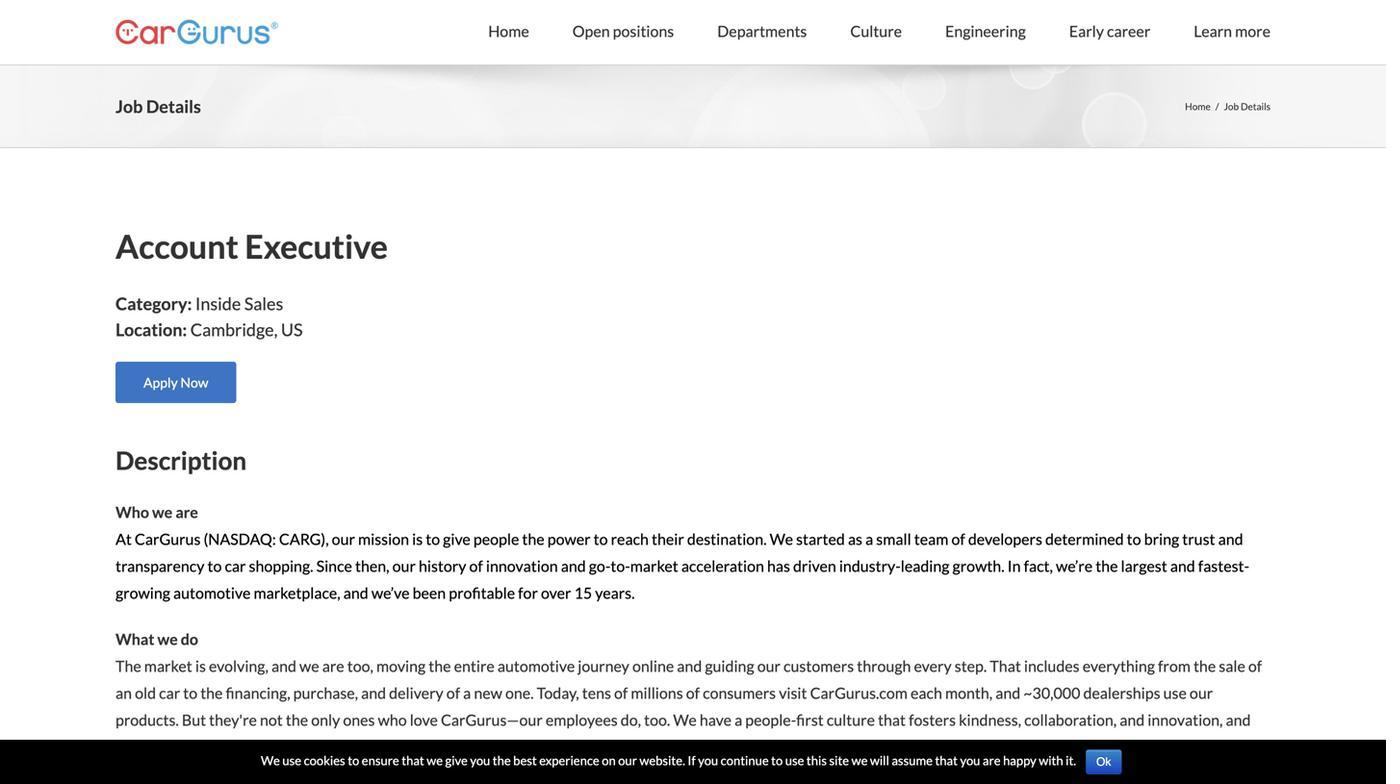 Task type: vqa. For each thing, say whether or not it's contained in the screenshot.
Account on the top of the page
yes



Task type: locate. For each thing, give the bounding box(es) containing it.
0 vertical spatial their
[[652, 530, 684, 549]]

1 you from the left
[[470, 753, 490, 769]]

give up history
[[443, 530, 471, 549]]

continue
[[721, 753, 769, 769]]

0 horizontal spatial for
[[518, 584, 538, 603]]

of down entire
[[447, 684, 460, 703]]

growing
[[116, 584, 170, 603]]

0 vertical spatial give
[[443, 530, 471, 549]]

2 you from the left
[[698, 753, 719, 769]]

details down the cargurus careers – working at cargurus logo
[[146, 96, 201, 117]]

0 vertical spatial career
[[1107, 22, 1151, 40]]

1 vertical spatial automotive
[[498, 657, 575, 676]]

0 horizontal spatial market
[[144, 657, 192, 676]]

0 vertical spatial is
[[412, 530, 423, 549]]

we've
[[372, 584, 410, 603]]

of right tens
[[614, 684, 628, 703]]

and down too,
[[361, 684, 386, 703]]

step.
[[955, 657, 987, 676]]

the up but
[[200, 684, 223, 703]]

and
[[1219, 530, 1244, 549], [561, 557, 586, 576], [1171, 557, 1196, 576], [344, 584, 369, 603], [272, 657, 297, 676], [677, 657, 702, 676], [361, 684, 386, 703], [996, 684, 1021, 703], [1120, 711, 1145, 730], [1226, 711, 1251, 730], [846, 738, 871, 757]]

you down the fosters kindness,
[[961, 753, 981, 769]]

that right ensure
[[402, 753, 424, 769]]

are inside what we do the market is evolving, and we are too, moving the entire automotive journey online and guiding our customers through every step. that includes everything from the sale of an old car to the financing, purchase, and delivery of a new one. today, tens of millions of consumers visit cargurus.com each month, and ~30,000 dealerships use our products. but they're not the only ones who love cargurus—our employees do, too. we have a people-first culture that fosters kindness, collaboration, and innovation, and empowers our gurus with tools to fuel their career growth. disrupting a trillion-dollar industry requires fresh and diverse perspectives. come join us for the ride!
[[322, 657, 344, 676]]

1 vertical spatial car
[[159, 684, 180, 703]]

car down (nasdaq:
[[225, 557, 246, 576]]

industry
[[690, 738, 746, 757]]

executive
[[245, 227, 388, 266]]

we down love
[[427, 753, 443, 769]]

do,
[[621, 711, 641, 730]]

too,
[[347, 657, 374, 676]]

culture link
[[851, 0, 902, 63]]

1 vertical spatial home
[[1186, 101, 1211, 112]]

small
[[877, 530, 912, 549]]

description
[[116, 446, 247, 476]]

1 horizontal spatial we
[[673, 711, 697, 730]]

love
[[410, 711, 438, 730]]

give down cargurus—our
[[445, 753, 468, 769]]

that up diverse
[[878, 711, 906, 730]]

innovation,
[[1148, 711, 1223, 730]]

2 horizontal spatial you
[[961, 753, 981, 769]]

0 horizontal spatial car
[[159, 684, 180, 703]]

2 horizontal spatial are
[[983, 753, 1001, 769]]

growth. down cargurus—our
[[457, 738, 509, 757]]

been
[[413, 584, 446, 603]]

with down not
[[260, 738, 290, 757]]

0 vertical spatial home link
[[488, 0, 529, 63]]

(nasdaq:
[[204, 530, 276, 549]]

1 vertical spatial we
[[673, 711, 697, 730]]

use inside what we do the market is evolving, and we are too, moving the entire automotive journey online and guiding our customers through every step. that includes everything from the sale of an old car to the financing, purchase, and delivery of a new one. today, tens of millions of consumers visit cargurus.com each month, and ~30,000 dealerships use our products. but they're not the only ones who love cargurus—our employees do, too. we have a people-first culture that fosters kindness, collaboration, and innovation, and empowers our gurus with tools to fuel their career growth. disrupting a trillion-dollar industry requires fresh and diverse perspectives. come join us for the ride!
[[1164, 684, 1187, 703]]

more
[[1236, 22, 1271, 40]]

only
[[311, 711, 340, 730]]

1 vertical spatial for
[[1107, 738, 1127, 757]]

people
[[474, 530, 519, 549]]

is right mission
[[412, 530, 423, 549]]

products.
[[116, 711, 179, 730]]

to-
[[611, 557, 631, 576]]

their inside what we do the market is evolving, and we are too, moving the entire automotive journey online and guiding our customers through every step. that includes everything from the sale of an old car to the financing, purchase, and delivery of a new one. today, tens of millions of consumers visit cargurus.com each month, and ~30,000 dealerships use our products. but they're not the only ones who love cargurus—our employees do, too. we have a people-first culture that fosters kindness, collaboration, and innovation, and empowers our gurus with tools to fuel their career growth. disrupting a trillion-dollar industry requires fresh and diverse perspectives. come join us for the ride!
[[375, 738, 408, 757]]

are left too,
[[322, 657, 344, 676]]

home for home / job details
[[1186, 101, 1211, 112]]

1 horizontal spatial you
[[698, 753, 719, 769]]

home inside page title bar element
[[1186, 101, 1211, 112]]

they're
[[209, 711, 257, 730]]

to left ensure
[[348, 753, 359, 769]]

2 vertical spatial we
[[261, 753, 280, 769]]

2 horizontal spatial use
[[1164, 684, 1187, 703]]

fuel
[[347, 738, 372, 757]]

employees
[[546, 711, 618, 730]]

today,
[[537, 684, 579, 703]]

1 horizontal spatial home link
[[1186, 99, 1211, 114]]

0 vertical spatial we
[[770, 530, 793, 549]]

early career link
[[1070, 0, 1151, 63]]

0 horizontal spatial details
[[146, 96, 201, 117]]

home link left /
[[1186, 99, 1211, 114]]

and up financing, on the bottom
[[272, 657, 297, 676]]

0 horizontal spatial automotive
[[173, 584, 251, 603]]

1 vertical spatial their
[[375, 738, 408, 757]]

~30,000
[[1024, 684, 1081, 703]]

consumers
[[703, 684, 776, 703]]

1 horizontal spatial is
[[412, 530, 423, 549]]

are
[[176, 503, 198, 522], [322, 657, 344, 676], [983, 753, 1001, 769]]

we right the too. on the left bottom of page
[[673, 711, 697, 730]]

for right us
[[1107, 738, 1127, 757]]

the left ride!
[[1130, 738, 1152, 757]]

now
[[180, 375, 209, 391]]

market down reach
[[631, 557, 679, 576]]

growth. left in
[[953, 557, 1005, 576]]

automotive up one.
[[498, 657, 575, 676]]

site
[[830, 753, 849, 769]]

0 vertical spatial are
[[176, 503, 198, 522]]

cargurus careers – working at cargurus logo image
[[116, 19, 278, 45]]

empowers
[[116, 738, 186, 757]]

culture
[[851, 22, 902, 40]]

driven
[[793, 557, 837, 576]]

our up since
[[332, 530, 355, 549]]

of up have
[[686, 684, 700, 703]]

moving
[[377, 657, 426, 676]]

0 horizontal spatial use
[[283, 753, 301, 769]]

home left /
[[1186, 101, 1211, 112]]

with left it.
[[1039, 753, 1064, 769]]

0 vertical spatial home
[[488, 22, 529, 40]]

go-
[[589, 557, 611, 576]]

1 horizontal spatial their
[[652, 530, 684, 549]]

learn
[[1194, 22, 1233, 40]]

2 vertical spatial are
[[983, 753, 1001, 769]]

1 horizontal spatial market
[[631, 557, 679, 576]]

a right as
[[866, 530, 874, 549]]

for
[[518, 584, 538, 603], [1107, 738, 1127, 757]]

home / job details
[[1186, 101, 1271, 112]]

ok link
[[1086, 750, 1122, 775]]

and up fastest-
[[1219, 530, 1244, 549]]

their down who
[[375, 738, 408, 757]]

of right sale
[[1249, 657, 1263, 676]]

we use cookies to ensure that we give you the best experience on our website. if you continue to use this site we will assume that you are happy with it.
[[261, 753, 1077, 769]]

that inside what we do the market is evolving, and we are too, moving the entire automotive journey online and guiding our customers through every step. that includes everything from the sale of an old car to the financing, purchase, and delivery of a new one. today, tens of millions of consumers visit cargurus.com each month, and ~30,000 dealerships use our products. but they're not the only ones who love cargurus—our employees do, too. we have a people-first culture that fosters kindness, collaboration, and innovation, and empowers our gurus with tools to fuel their career growth. disrupting a trillion-dollar industry requires fresh and diverse perspectives. come join us for the ride!
[[878, 711, 906, 730]]

page title bar element
[[0, 65, 1387, 148]]

a
[[866, 530, 874, 549], [463, 684, 471, 703], [735, 711, 743, 730], [587, 738, 595, 757]]

and right online
[[677, 657, 702, 676]]

to right continue
[[771, 753, 783, 769]]

what
[[116, 630, 154, 649]]

their inside who we are at cargurus (nasdaq: carg), our mission is to give people the power to reach their destination. we started as a small team of developers determined to bring trust and transparency to car shopping. since then, our history of innovation and go-to-market acceleration has driven industry-leading growth. in fact, we're the largest and fastest- growing automotive marketplace, and we've been profitable for over 15 years.
[[652, 530, 684, 549]]

0 horizontal spatial we
[[261, 753, 280, 769]]

fresh
[[809, 738, 843, 757]]

0 horizontal spatial are
[[176, 503, 198, 522]]

our
[[332, 530, 355, 549], [393, 557, 416, 576], [758, 657, 781, 676], [1190, 684, 1214, 703], [189, 738, 212, 757], [618, 753, 637, 769]]

we right gurus
[[261, 753, 280, 769]]

from
[[1158, 657, 1191, 676]]

is
[[412, 530, 423, 549], [195, 657, 206, 676]]

we
[[152, 503, 173, 522], [157, 630, 178, 649], [299, 657, 319, 676], [427, 753, 443, 769], [852, 753, 868, 769]]

that right assume
[[935, 753, 958, 769]]

developers
[[969, 530, 1043, 549]]

career down love
[[411, 738, 454, 757]]

our up visit
[[758, 657, 781, 676]]

2 horizontal spatial that
[[935, 753, 958, 769]]

the right not
[[286, 711, 308, 730]]

1 horizontal spatial car
[[225, 557, 246, 576]]

car right the old
[[159, 684, 180, 703]]

their right reach
[[652, 530, 684, 549]]

learn more
[[1194, 22, 1271, 40]]

1 vertical spatial home link
[[1186, 99, 1211, 114]]

1 vertical spatial career
[[411, 738, 454, 757]]

we up has at the right of page
[[770, 530, 793, 549]]

fact,
[[1024, 557, 1053, 576]]

is down do
[[195, 657, 206, 676]]

give
[[443, 530, 471, 549], [445, 753, 468, 769]]

join
[[1061, 738, 1086, 757]]

home left open
[[488, 22, 529, 40]]

use left cookies
[[283, 753, 301, 769]]

0 vertical spatial for
[[518, 584, 538, 603]]

0 horizontal spatial home
[[488, 22, 529, 40]]

a right have
[[735, 711, 743, 730]]

0 horizontal spatial is
[[195, 657, 206, 676]]

cargurus
[[135, 530, 201, 549]]

market
[[631, 557, 679, 576], [144, 657, 192, 676]]

1 horizontal spatial for
[[1107, 738, 1127, 757]]

0 horizontal spatial with
[[260, 738, 290, 757]]

0 vertical spatial car
[[225, 557, 246, 576]]

1 vertical spatial market
[[144, 657, 192, 676]]

market down do
[[144, 657, 192, 676]]

0 horizontal spatial you
[[470, 753, 490, 769]]

delivery
[[389, 684, 444, 703]]

has
[[767, 557, 791, 576]]

you down cargurus—our
[[470, 753, 490, 769]]

are inside who we are at cargurus (nasdaq: carg), our mission is to give people the power to reach their destination. we started as a small team of developers determined to bring trust and transparency to car shopping. since then, our history of innovation and go-to-market acceleration has driven industry-leading growth. in fact, we're the largest and fastest- growing automotive marketplace, and we've been profitable for over 15 years.
[[176, 503, 198, 522]]

1 vertical spatial are
[[322, 657, 344, 676]]

location:
[[116, 319, 187, 341]]

use down the 'from'
[[1164, 684, 1187, 703]]

inside
[[195, 293, 241, 315]]

carg),
[[279, 530, 329, 549]]

of
[[952, 530, 966, 549], [469, 557, 483, 576], [1249, 657, 1263, 676], [447, 684, 460, 703], [614, 684, 628, 703], [686, 684, 700, 703]]

0 horizontal spatial their
[[375, 738, 408, 757]]

evolving,
[[209, 657, 269, 676]]

cargurus.com
[[810, 684, 908, 703]]

a left new
[[463, 684, 471, 703]]

to down (nasdaq:
[[208, 557, 222, 576]]

we inside who we are at cargurus (nasdaq: carg), our mission is to give people the power to reach their destination. we started as a small team of developers determined to bring trust and transparency to car shopping. since then, our history of innovation and go-to-market acceleration has driven industry-leading growth. in fact, we're the largest and fastest- growing automotive marketplace, and we've been profitable for over 15 years.
[[770, 530, 793, 549]]

our up we've at the left of the page
[[393, 557, 416, 576]]

0 horizontal spatial growth.
[[457, 738, 509, 757]]

for down innovation
[[518, 584, 538, 603]]

a inside who we are at cargurus (nasdaq: carg), our mission is to give people the power to reach their destination. we started as a small team of developers determined to bring trust and transparency to car shopping. since then, our history of innovation and go-to-market acceleration has driven industry-leading growth. in fact, we're the largest and fastest- growing automotive marketplace, and we've been profitable for over 15 years.
[[866, 530, 874, 549]]

will
[[870, 753, 890, 769]]

and down dealerships on the right bottom of the page
[[1120, 711, 1145, 730]]

1 horizontal spatial automotive
[[498, 657, 575, 676]]

use
[[1164, 684, 1187, 703], [283, 753, 301, 769], [786, 753, 804, 769]]

1 vertical spatial growth.
[[457, 738, 509, 757]]

1 horizontal spatial that
[[878, 711, 906, 730]]

1 horizontal spatial are
[[322, 657, 344, 676]]

1 horizontal spatial with
[[1039, 753, 1064, 769]]

0 horizontal spatial career
[[411, 738, 454, 757]]

are up cargurus
[[176, 503, 198, 522]]

since
[[316, 557, 352, 576]]

0 horizontal spatial home link
[[488, 0, 529, 63]]

requires
[[749, 738, 806, 757]]

0 vertical spatial automotive
[[173, 584, 251, 603]]

2 horizontal spatial we
[[770, 530, 793, 549]]

career inside the early career link
[[1107, 22, 1151, 40]]

fosters kindness,
[[909, 711, 1022, 730]]

0 vertical spatial market
[[631, 557, 679, 576]]

account
[[116, 227, 239, 266]]

0 vertical spatial growth.
[[953, 557, 1005, 576]]

dealerships
[[1084, 684, 1161, 703]]

with inside what we do the market is evolving, and we are too, moving the entire automotive journey online and guiding our customers through every step. that includes everything from the sale of an old car to the financing, purchase, and delivery of a new one. today, tens of millions of consumers visit cargurus.com each month, and ~30,000 dealerships use our products. but they're not the only ones who love cargurus—our employees do, too. we have a people-first culture that fosters kindness, collaboration, and innovation, and empowers our gurus with tools to fuel their career growth. disrupting a trillion-dollar industry requires fresh and diverse perspectives. come join us for the ride!
[[260, 738, 290, 757]]

automotive up do
[[173, 584, 251, 603]]

1 horizontal spatial home
[[1186, 101, 1211, 112]]

you right if
[[698, 753, 719, 769]]

have
[[700, 711, 732, 730]]

we left do
[[157, 630, 178, 649]]

career right "early" at top
[[1107, 22, 1151, 40]]

give inside who we are at cargurus (nasdaq: carg), our mission is to give people the power to reach their destination. we started as a small team of developers determined to bring trust and transparency to car shopping. since then, our history of innovation and go-to-market acceleration has driven industry-leading growth. in fact, we're the largest and fastest- growing automotive marketplace, and we've been profitable for over 15 years.
[[443, 530, 471, 549]]

details right /
[[1241, 101, 1271, 112]]

at
[[116, 530, 132, 549]]

use left this on the bottom right
[[786, 753, 804, 769]]

are left happy
[[983, 753, 1001, 769]]

who
[[116, 503, 149, 522]]

started
[[796, 530, 845, 549]]

car inside who we are at cargurus (nasdaq: carg), our mission is to give people the power to reach their destination. we started as a small team of developers determined to bring trust and transparency to car shopping. since then, our history of innovation and go-to-market acceleration has driven industry-leading growth. in fact, we're the largest and fastest- growing automotive marketplace, and we've been profitable for over 15 years.
[[225, 557, 246, 576]]

1 horizontal spatial growth.
[[953, 557, 1005, 576]]

that
[[878, 711, 906, 730], [402, 753, 424, 769], [935, 753, 958, 769]]

learn more link
[[1194, 0, 1271, 63]]

the up innovation
[[522, 530, 545, 549]]

1 horizontal spatial career
[[1107, 22, 1151, 40]]

home link left open
[[488, 0, 529, 63]]

and down then,
[[344, 584, 369, 603]]

we up cargurus
[[152, 503, 173, 522]]

1 vertical spatial is
[[195, 657, 206, 676]]

career
[[1107, 22, 1151, 40], [411, 738, 454, 757]]

job
[[116, 96, 143, 117], [1224, 101, 1239, 112]]



Task type: describe. For each thing, give the bounding box(es) containing it.
first
[[797, 711, 824, 730]]

ones
[[343, 711, 375, 730]]

the right 'we're'
[[1096, 557, 1118, 576]]

and left go-
[[561, 557, 586, 576]]

our right on
[[618, 753, 637, 769]]

us
[[1089, 738, 1104, 757]]

for inside what we do the market is evolving, and we are too, moving the entire automotive journey online and guiding our customers through every step. that includes everything from the sale of an old car to the financing, purchase, and delivery of a new one. today, tens of millions of consumers visit cargurus.com each month, and ~30,000 dealerships use our products. but they're not the only ones who love cargurus—our employees do, too. we have a people-first culture that fosters kindness, collaboration, and innovation, and empowers our gurus with tools to fuel their career growth. disrupting a trillion-dollar industry requires fresh and diverse perspectives. come join us for the ride!
[[1107, 738, 1127, 757]]

destination.
[[687, 530, 767, 549]]

our down but
[[189, 738, 212, 757]]

to up but
[[183, 684, 198, 703]]

customers
[[784, 657, 854, 676]]

car inside what we do the market is evolving, and we are too, moving the entire automotive journey online and guiding our customers through every step. that includes everything from the sale of an old car to the financing, purchase, and delivery of a new one. today, tens of millions of consumers visit cargurus.com each month, and ~30,000 dealerships use our products. but they're not the only ones who love cargurus—our employees do, too. we have a people-first culture that fosters kindness, collaboration, and innovation, and empowers our gurus with tools to fuel their career growth. disrupting a trillion-dollar industry requires fresh and diverse perspectives. come join us for the ride!
[[159, 684, 180, 703]]

apply now link
[[116, 362, 236, 404]]

an
[[116, 684, 132, 703]]

and right the innovation, on the right of the page
[[1226, 711, 1251, 730]]

everything
[[1083, 657, 1155, 676]]

we inside who we are at cargurus (nasdaq: carg), our mission is to give people the power to reach their destination. we started as a small team of developers determined to bring trust and transparency to car shopping. since then, our history of innovation and go-to-market acceleration has driven industry-leading growth. in fact, we're the largest and fastest- growing automotive marketplace, and we've been profitable for over 15 years.
[[152, 503, 173, 522]]

we left will
[[852, 753, 868, 769]]

bring
[[1145, 530, 1180, 549]]

1 vertical spatial give
[[445, 753, 468, 769]]

we inside what we do the market is evolving, and we are too, moving the entire automotive journey online and guiding our customers through every step. that includes everything from the sale of an old car to the financing, purchase, and delivery of a new one. today, tens of millions of consumers visit cargurus.com each month, and ~30,000 dealerships use our products. but they're not the only ones who love cargurus—our employees do, too. we have a people-first culture that fosters kindness, collaboration, and innovation, and empowers our gurus with tools to fuel their career growth. disrupting a trillion-dollar industry requires fresh and diverse perspectives. come join us for the ride!
[[673, 711, 697, 730]]

millions
[[631, 684, 683, 703]]

1 horizontal spatial job
[[1224, 101, 1239, 112]]

to up history
[[426, 530, 440, 549]]

market inside who we are at cargurus (nasdaq: carg), our mission is to give people the power to reach their destination. we started as a small team of developers determined to bring trust and transparency to car shopping. since then, our history of innovation and go-to-market acceleration has driven industry-leading growth. in fact, we're the largest and fastest- growing automotive marketplace, and we've been profitable for over 15 years.
[[631, 557, 679, 576]]

old
[[135, 684, 156, 703]]

people-
[[746, 711, 797, 730]]

us
[[281, 319, 303, 341]]

our up the innovation, on the right of the page
[[1190, 684, 1214, 703]]

journey
[[578, 657, 630, 676]]

includes
[[1024, 657, 1080, 676]]

of up profitable
[[469, 557, 483, 576]]

in
[[1008, 557, 1021, 576]]

3 you from the left
[[961, 753, 981, 769]]

marketplace,
[[254, 584, 341, 603]]

growth. inside what we do the market is evolving, and we are too, moving the entire automotive journey online and guiding our customers through every step. that includes everything from the sale of an old car to the financing, purchase, and delivery of a new one. today, tens of millions of consumers visit cargurus.com each month, and ~30,000 dealerships use our products. but they're not the only ones who love cargurus—our employees do, too. we have a people-first culture that fosters kindness, collaboration, and innovation, and empowers our gurus with tools to fuel their career growth. disrupting a trillion-dollar industry requires fresh and diverse perspectives. come join us for the ride!
[[457, 738, 509, 757]]

is inside who we are at cargurus (nasdaq: carg), our mission is to give people the power to reach their destination. we started as a small team of developers determined to bring trust and transparency to car shopping. since then, our history of innovation and go-to-market acceleration has driven industry-leading growth. in fact, we're the largest and fastest- growing automotive marketplace, and we've been profitable for over 15 years.
[[412, 530, 423, 549]]

happy
[[1003, 753, 1037, 769]]

job details
[[116, 96, 201, 117]]

automotive inside what we do the market is evolving, and we are too, moving the entire automotive journey online and guiding our customers through every step. that includes everything from the sale of an old car to the financing, purchase, and delivery of a new one. today, tens of millions of consumers visit cargurus.com each month, and ~30,000 dealerships use our products. but they're not the only ones who love cargurus—our employees do, too. we have a people-first culture that fosters kindness, collaboration, and innovation, and empowers our gurus with tools to fuel their career growth. disrupting a trillion-dollar industry requires fresh and diverse perspectives. come join us for the ride!
[[498, 657, 575, 676]]

1 horizontal spatial details
[[1241, 101, 1271, 112]]

career inside what we do the market is evolving, and we are too, moving the entire automotive journey online and guiding our customers through every step. that includes everything from the sale of an old car to the financing, purchase, and delivery of a new one. today, tens of millions of consumers visit cargurus.com each month, and ~30,000 dealerships use our products. but they're not the only ones who love cargurus—our employees do, too. we have a people-first culture that fosters kindness, collaboration, and innovation, and empowers our gurus with tools to fuel their career growth. disrupting a trillion-dollar industry requires fresh and diverse perspectives. come join us for the ride!
[[411, 738, 454, 757]]

assume
[[892, 753, 933, 769]]

0 horizontal spatial that
[[402, 753, 424, 769]]

one.
[[506, 684, 534, 703]]

we up the purchase,
[[299, 657, 319, 676]]

early career
[[1070, 22, 1151, 40]]

each
[[911, 684, 943, 703]]

every
[[914, 657, 952, 676]]

industry-
[[840, 557, 901, 576]]

15
[[574, 584, 592, 603]]

then,
[[355, 557, 390, 576]]

ensure
[[362, 753, 399, 769]]

growth. inside who we are at cargurus (nasdaq: carg), our mission is to give people the power to reach their destination. we started as a small team of developers determined to bring trust and transparency to car shopping. since then, our history of innovation and go-to-market acceleration has driven industry-leading growth. in fact, we're the largest and fastest- growing automotive marketplace, and we've been profitable for over 15 years.
[[953, 557, 1005, 576]]

dollar
[[648, 738, 687, 757]]

years.
[[595, 584, 635, 603]]

transparency
[[116, 557, 205, 576]]

tools
[[293, 738, 326, 757]]

apply now
[[143, 375, 209, 391]]

determined
[[1046, 530, 1124, 549]]

home for home
[[488, 22, 529, 40]]

category: inside sales location: cambridge, us
[[116, 293, 303, 341]]

cargurus—our
[[441, 711, 543, 730]]

the left best
[[493, 753, 511, 769]]

mission
[[358, 530, 409, 549]]

to left bring
[[1127, 530, 1142, 549]]

home link inside page title bar element
[[1186, 99, 1211, 114]]

the left entire
[[429, 657, 451, 676]]

of right team at the bottom of the page
[[952, 530, 966, 549]]

purchase,
[[293, 684, 358, 703]]

team
[[915, 530, 949, 549]]

financing,
[[226, 684, 290, 703]]

category:
[[116, 293, 192, 315]]

open
[[573, 22, 610, 40]]

to up go-
[[594, 530, 608, 549]]

and down "that"
[[996, 684, 1021, 703]]

tens
[[582, 684, 611, 703]]

diverse
[[874, 738, 924, 757]]

shopping.
[[249, 557, 313, 576]]

visit
[[779, 684, 807, 703]]

collaboration,
[[1025, 711, 1117, 730]]

on
[[602, 753, 616, 769]]

perspectives.
[[927, 738, 1015, 757]]

market inside what we do the market is evolving, and we are too, moving the entire automotive journey online and guiding our customers through every step. that includes everything from the sale of an old car to the financing, purchase, and delivery of a new one. today, tens of millions of consumers visit cargurus.com each month, and ~30,000 dealerships use our products. but they're not the only ones who love cargurus—our employees do, too. we have a people-first culture that fosters kindness, collaboration, and innovation, and empowers our gurus with tools to fuel their career growth. disrupting a trillion-dollar industry requires fresh and diverse perspectives. come join us for the ride!
[[144, 657, 192, 676]]

1 horizontal spatial use
[[786, 753, 804, 769]]

entire
[[454, 657, 495, 676]]

is inside what we do the market is evolving, and we are too, moving the entire automotive journey online and guiding our customers through every step. that includes everything from the sale of an old car to the financing, purchase, and delivery of a new one. today, tens of millions of consumers visit cargurus.com each month, and ~30,000 dealerships use our products. but they're not the only ones who love cargurus—our employees do, too. we have a people-first culture that fosters kindness, collaboration, and innovation, and empowers our gurus with tools to fuel their career growth. disrupting a trillion-dollar industry requires fresh and diverse perspectives. come join us for the ride!
[[195, 657, 206, 676]]

cookies
[[304, 753, 345, 769]]

new
[[474, 684, 503, 703]]

leading
[[901, 557, 950, 576]]

not
[[260, 711, 283, 730]]

fastest-
[[1199, 557, 1250, 576]]

this
[[807, 753, 827, 769]]

for inside who we are at cargurus (nasdaq: carg), our mission is to give people the power to reach their destination. we started as a small team of developers determined to bring trust and transparency to car shopping. since then, our history of innovation and go-to-market acceleration has driven industry-leading growth. in fact, we're the largest and fastest- growing automotive marketplace, and we've been profitable for over 15 years.
[[518, 584, 538, 603]]

innovation
[[486, 557, 558, 576]]

month,
[[946, 684, 993, 703]]

0 horizontal spatial job
[[116, 96, 143, 117]]

automotive inside who we are at cargurus (nasdaq: carg), our mission is to give people the power to reach their destination. we started as a small team of developers determined to bring trust and transparency to car shopping. since then, our history of innovation and go-to-market acceleration has driven industry-leading growth. in fact, we're the largest and fastest- growing automotive marketplace, and we've been profitable for over 15 years.
[[173, 584, 251, 603]]

a left on
[[587, 738, 595, 757]]

too.
[[644, 711, 670, 730]]

over
[[541, 584, 572, 603]]

/
[[1216, 101, 1220, 112]]

disrupting
[[512, 738, 584, 757]]

it.
[[1066, 753, 1077, 769]]

who
[[378, 711, 407, 730]]

early
[[1070, 22, 1104, 40]]

departments link
[[718, 0, 807, 63]]

and down trust
[[1171, 557, 1196, 576]]

to left fuel
[[329, 738, 344, 757]]

trillion-
[[598, 738, 648, 757]]

and down the culture at the right of page
[[846, 738, 871, 757]]

the left sale
[[1194, 657, 1216, 676]]

trust
[[1183, 530, 1216, 549]]

apply
[[143, 375, 178, 391]]



